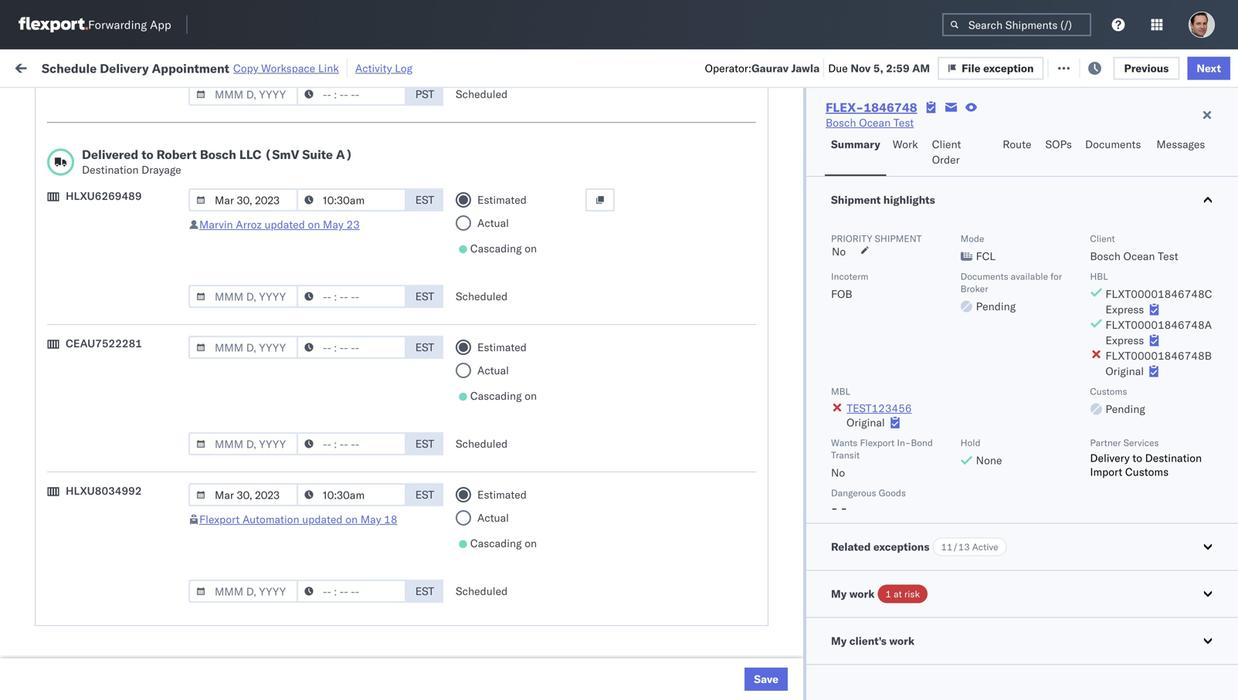 Task type: vqa. For each thing, say whether or not it's contained in the screenshot.
the List
no



Task type: locate. For each thing, give the bounding box(es) containing it.
resize handle column header
[[221, 120, 240, 701], [393, 120, 411, 701], [447, 120, 465, 701], [547, 120, 566, 701], [648, 120, 666, 701], [802, 120, 821, 701], [926, 120, 944, 701], [1026, 120, 1045, 701], [1211, 120, 1229, 701], [1219, 120, 1238, 701]]

Search Shipments (/) text field
[[943, 13, 1092, 36]]

0 horizontal spatial risk
[[336, 60, 354, 73]]

previous
[[1125, 61, 1169, 75]]

2:59 am edt, nov 5, 2022 down snoozed
[[249, 155, 384, 168]]

ready for work, blocked, in progress
[[117, 96, 280, 107]]

operator:
[[705, 61, 752, 75]]

1 horizontal spatial import
[[1091, 466, 1123, 479]]

1 vertical spatial work
[[893, 138, 919, 151]]

destination down services at the bottom right of the page
[[1146, 452, 1203, 465]]

risk right at
[[427, 96, 442, 107]]

0 horizontal spatial for
[[147, 96, 160, 107]]

1 horizontal spatial consignee
[[745, 461, 797, 474]]

clearance
[[120, 282, 169, 296], [120, 588, 169, 602]]

to right reset
[[626, 60, 637, 73]]

23, up 25,
[[347, 529, 364, 542]]

jan left 25,
[[321, 563, 339, 576]]

drayage
[[142, 163, 181, 177]]

1 vertical spatial flex-2130387
[[853, 529, 933, 542]]

13,
[[341, 461, 358, 474]]

ceau7522281, hlxu6269489, hlxu8034992 for schedule pickup from los angeles, ca
[[952, 155, 1192, 168]]

0 horizontal spatial numbers
[[952, 133, 990, 144]]

2:59
[[887, 61, 910, 75], [249, 155, 272, 168], [249, 189, 272, 202], [249, 223, 272, 236], [249, 325, 272, 338], [249, 359, 272, 372], [249, 461, 272, 474], [249, 563, 272, 576]]

1 ocean fcl from the top
[[473, 189, 527, 202]]

flex-2130387 down flex-1893174
[[853, 495, 933, 508]]

2 actual from the top
[[478, 364, 509, 377]]

1 horizontal spatial due
[[829, 61, 848, 75]]

11:30 down 2:59 am est, jan 25, 2023
[[249, 597, 279, 610]]

upload customs clearance documents inside button
[[36, 282, 169, 311]]

1 clearance from the top
[[120, 282, 169, 296]]

schedule
[[42, 60, 97, 76], [36, 146, 81, 160], [36, 180, 81, 194], [36, 222, 81, 236], [36, 248, 81, 262], [36, 316, 81, 330], [36, 358, 81, 372], [36, 452, 81, 466], [36, 494, 81, 508], [36, 520, 81, 534], [36, 554, 81, 568], [36, 630, 81, 644], [36, 656, 81, 670]]

0 vertical spatial client
[[932, 138, 962, 151]]

2 integration test account - karl lagerfeld from the top
[[674, 529, 875, 542]]

updated for automation
[[302, 513, 343, 527]]

3 -- : -- -- text field from the top
[[297, 336, 406, 359]]

at right 1
[[894, 589, 902, 600]]

due left soon
[[492, 96, 509, 107]]

my up filtered
[[15, 56, 40, 77]]

2:59 am edt, nov 5, 2022 down suite
[[249, 189, 384, 202]]

1 vertical spatial flex-1889466
[[853, 427, 933, 440]]

2130384 down 1 at risk
[[886, 631, 933, 644]]

: right pst
[[442, 96, 445, 107]]

fob
[[831, 287, 853, 301]]

bond
[[911, 437, 933, 449]]

0 vertical spatial may
[[323, 218, 344, 231]]

0 vertical spatial 2130387
[[886, 495, 933, 508]]

3 cascading on from the top
[[470, 537, 537, 551]]

1 vertical spatial upload customs clearance documents
[[36, 588, 169, 617]]

0 vertical spatial 2:59 am est, dec 14, 2022
[[249, 325, 390, 338]]

-- : -- -- text field down 25,
[[297, 580, 406, 604]]

demo
[[617, 461, 645, 474]]

delivered to robert bosch llc (smv suite a) destination drayage
[[82, 147, 353, 177]]

3 actual from the top
[[478, 512, 509, 525]]

flexport left in-
[[860, 437, 895, 449]]

ocean inside client bosch ocean test incoterm fob
[[1124, 250, 1156, 263]]

0 vertical spatial 2:59 am edt, nov 5, 2022
[[249, 155, 384, 168]]

from for sixth schedule pickup from los angeles, ca link from the bottom of the page
[[120, 146, 143, 160]]

1 vertical spatial flex-2130384
[[853, 665, 933, 678]]

3 pm from the top
[[282, 597, 299, 610]]

0 vertical spatial risk
[[336, 60, 354, 73]]

am for second upload customs clearance documents link from the bottom of the page
[[275, 291, 293, 304]]

express up flxt00001846748b
[[1106, 334, 1145, 347]]

integration test account - karl lagerfeld
[[674, 495, 875, 508], [674, 529, 875, 542], [674, 597, 875, 610], [674, 631, 875, 644], [674, 665, 875, 678]]

0 horizontal spatial due
[[492, 96, 509, 107]]

2:59 am est, dec 14, 2022 down the 2:00 am est, nov 9, 2022
[[249, 325, 390, 338]]

documents inside "button"
[[1086, 138, 1142, 151]]

my left client's
[[831, 635, 847, 648]]

1 lagerfeld from the top
[[829, 495, 875, 508]]

1 consignee from the left
[[648, 461, 700, 474]]

2 vertical spatial my
[[831, 635, 847, 648]]

ca for sixth schedule pickup from los angeles, ca link from the top
[[36, 570, 50, 583]]

1 vertical spatial confirm
[[36, 426, 75, 440]]

ceau7522281,
[[952, 155, 1031, 168], [952, 223, 1031, 236], [952, 257, 1031, 270], [952, 291, 1031, 304]]

risk right 1
[[905, 589, 920, 600]]

1 vertical spatial clearance
[[120, 588, 169, 602]]

at
[[415, 96, 424, 107]]

0 vertical spatial pm
[[282, 495, 299, 508]]

dangerous
[[831, 488, 877, 499]]

1 horizontal spatial work
[[893, 138, 919, 151]]

-- : -- -- text field up 13,
[[297, 433, 406, 456]]

confirm inside confirm pickup from los angeles, ca
[[36, 384, 75, 398]]

flex-1889466 up in-
[[853, 393, 933, 406]]

hlxu6269489,
[[1034, 155, 1113, 168], [1034, 223, 1113, 236], [1034, 257, 1113, 270], [1034, 291, 1113, 304]]

1 confirm from the top
[[36, 384, 75, 398]]

0 horizontal spatial pending
[[977, 300, 1016, 313]]

2 vertical spatial risk
[[905, 589, 920, 600]]

0 horizontal spatial my work
[[15, 56, 84, 77]]

snoozed
[[320, 96, 356, 107]]

:
[[356, 96, 358, 107], [442, 96, 445, 107]]

0 horizontal spatial import
[[130, 60, 165, 73]]

1 horizontal spatial to
[[626, 60, 637, 73]]

2 vertical spatial 2:59 am edt, nov 5, 2022
[[249, 223, 384, 236]]

11/13
[[942, 542, 970, 553]]

risk for 685 at risk
[[336, 60, 354, 73]]

1 vertical spatial schedule pickup from rotterdam, netherlands link
[[36, 656, 219, 687]]

0 vertical spatial upload customs clearance documents
[[36, 282, 169, 311]]

from inside confirm pickup from los angeles, ca
[[114, 384, 137, 398]]

flex-1846748 down flex id button
[[853, 155, 933, 168]]

priority
[[831, 233, 873, 245]]

scheduled for ceau7522281
[[456, 437, 508, 451]]

23
[[347, 218, 360, 231]]

0 vertical spatial flex-1889466
[[853, 393, 933, 406]]

1 vertical spatial schedule delivery appointment link
[[36, 357, 190, 373]]

0 vertical spatial confirm
[[36, 384, 75, 398]]

2 vertical spatial no
[[831, 466, 846, 480]]

2 14, from the top
[[344, 359, 361, 372]]

1 horizontal spatial numbers
[[1109, 126, 1147, 138]]

from for second schedule pickup from los angeles, ca link from the top
[[120, 180, 143, 194]]

1 vertical spatial flexport
[[573, 461, 614, 474]]

to up the drayage
[[142, 147, 154, 162]]

1 vertical spatial at
[[894, 589, 902, 600]]

pickup for first schedule pickup from rotterdam, netherlands button from the bottom of the page
[[84, 656, 117, 670]]

MMM D, YYYY text field
[[189, 189, 298, 212], [189, 484, 298, 507]]

est
[[416, 193, 434, 207], [416, 290, 434, 303], [416, 341, 434, 354], [416, 437, 434, 451], [416, 488, 434, 502], [416, 585, 434, 599]]

cascading for flexport automation updated on may 18
[[470, 537, 522, 551]]

2 schedule delivery appointment from the top
[[36, 358, 190, 372]]

-- : -- -- text field up 23
[[297, 189, 406, 212]]

2130387 for 11:30 pm est, jan 23, 2023
[[886, 495, 933, 508]]

11:30
[[249, 495, 279, 508], [249, 529, 279, 542], [249, 597, 279, 610]]

2 cascading on from the top
[[470, 389, 537, 403]]

express
[[1106, 303, 1145, 316], [1106, 334, 1145, 347]]

1 vertical spatial express
[[1106, 334, 1145, 347]]

2 account from the top
[[753, 529, 794, 542]]

pickup for confirm pickup from los angeles, ca button
[[78, 384, 111, 398]]

2 integration from the top
[[674, 529, 727, 542]]

2 vertical spatial cascading on
[[470, 537, 537, 551]]

0 vertical spatial actual
[[478, 216, 509, 230]]

0 horizontal spatial client
[[932, 138, 962, 151]]

route button
[[997, 131, 1040, 176]]

1 23, from the top
[[347, 495, 364, 508]]

2 vertical spatial 2130387
[[886, 597, 933, 610]]

los for 5th schedule pickup from los angeles, ca link
[[146, 452, 163, 466]]

updated up 2:59 am est, jan 25, 2023
[[302, 513, 343, 527]]

12 ocean fcl from the top
[[473, 597, 527, 610]]

client up hbl
[[1091, 233, 1116, 245]]

4 est from the top
[[416, 437, 434, 451]]

4 schedule pickup from los angeles, ca button from the top
[[36, 316, 219, 348]]

-
[[797, 495, 804, 508], [831, 502, 838, 515], [841, 502, 848, 515], [797, 529, 804, 542], [1053, 563, 1059, 576], [1059, 563, 1066, 576], [797, 597, 804, 610], [797, 631, 804, 644], [797, 665, 804, 678]]

upload inside upload customs clearance documents button
[[36, 282, 71, 296]]

numbers for mbl/mawb numbers
[[1109, 126, 1147, 138]]

netherlands
[[36, 536, 96, 549], [36, 672, 96, 685]]

upload customs clearance documents link
[[36, 282, 219, 313], [36, 588, 219, 619]]

fcl for 5th schedule pickup from los angeles, ca link
[[507, 461, 527, 474]]

may left 18 on the bottom of the page
[[361, 513, 381, 527]]

0 vertical spatial updated
[[265, 218, 305, 231]]

5 ocean fcl from the top
[[473, 325, 527, 338]]

schedule pickup from los angeles, ca for fourth schedule pickup from los angeles, ca link from the bottom
[[36, 248, 208, 277]]

0 vertical spatial netherlands
[[36, 536, 96, 549]]

est for mmm d, yyyy text field corresponding to hlxu8034992
[[416, 585, 434, 599]]

action
[[1186, 60, 1220, 73]]

2 horizontal spatial risk
[[905, 589, 920, 600]]

confirm
[[36, 384, 75, 398], [36, 426, 75, 440]]

3 flex-2130387 from the top
[[853, 597, 933, 610]]

numbers inside container numbers
[[952, 133, 990, 144]]

delivery inside partner services delivery to destination import customs
[[1091, 452, 1130, 465]]

2:59 am est, dec 14, 2022
[[249, 325, 390, 338], [249, 359, 390, 372]]

1 vertical spatial cascading on
[[470, 389, 537, 403]]

flexport left automation
[[199, 513, 240, 527]]

bosch ocean test
[[826, 116, 914, 129], [573, 189, 662, 202], [573, 325, 662, 338], [674, 325, 762, 338]]

0 horizontal spatial original
[[847, 416, 885, 430]]

0 vertical spatial schedule pickup from rotterdam, netherlands button
[[36, 520, 219, 552]]

am for sixth schedule pickup from los angeles, ca link from the top
[[275, 563, 293, 576]]

flex-2130384 down 1
[[853, 631, 933, 644]]

pm down flexport automation updated on may 18 button
[[282, 529, 299, 542]]

ready
[[117, 96, 145, 107]]

clearance for second upload customs clearance documents link from the bottom of the page
[[120, 282, 169, 296]]

2 vertical spatial dec
[[321, 427, 342, 440]]

schedule delivery appointment link for 11:30 pm est, jan 23, 2023
[[36, 493, 190, 509]]

-- : -- -- text field down 9,
[[297, 336, 406, 359]]

flex-1889466 down test123456 button
[[853, 427, 933, 440]]

1 vertical spatial edt,
[[295, 189, 319, 202]]

highlights
[[884, 193, 936, 207]]

for inside the documents available for broker
[[1051, 271, 1063, 282]]

Search Work text field
[[720, 55, 888, 78]]

schedule delivery appointment button for 2:59 am edt, nov 5, 2022
[[36, 221, 190, 238]]

flex-1846748 up shipment
[[853, 189, 933, 202]]

1 1889466 from the top
[[886, 393, 933, 406]]

mbl
[[831, 386, 851, 398]]

flex-2130387 button
[[828, 491, 936, 513], [828, 491, 936, 513], [828, 525, 936, 547], [828, 525, 936, 547], [828, 593, 936, 615], [828, 593, 936, 615]]

: down the activity
[[356, 96, 358, 107]]

0 vertical spatial schedule delivery appointment link
[[36, 221, 190, 237]]

1 14, from the top
[[344, 325, 361, 338]]

work
[[44, 56, 84, 77], [850, 588, 875, 601], [890, 635, 915, 648]]

at risk : overdue, due soon
[[415, 96, 533, 107]]

to inside reset to default filters "button"
[[626, 60, 637, 73]]

1 vertical spatial my work
[[831, 588, 875, 601]]

1 vertical spatial due
[[492, 96, 509, 107]]

0 vertical spatial upload
[[36, 282, 71, 296]]

cascading on for flexport automation updated on may 18
[[470, 537, 537, 551]]

client
[[932, 138, 962, 151], [1091, 233, 1116, 245]]

updated
[[265, 218, 305, 231], [302, 513, 343, 527]]

0 horizontal spatial destination
[[82, 163, 139, 177]]

los for fourth schedule pickup from los angeles, ca link from the bottom
[[146, 248, 163, 262]]

9:00
[[249, 427, 272, 440]]

2 dec from the top
[[321, 359, 342, 372]]

actual for flexport automation updated on may 18
[[478, 512, 509, 525]]

karl right save
[[806, 665, 826, 678]]

1 ca from the top
[[36, 162, 50, 175]]

pickup for 2nd schedule pickup from los angeles, ca button from the bottom
[[84, 452, 117, 466]]

schedule pickup from los angeles, ca for sixth schedule pickup from los angeles, ca link from the top
[[36, 554, 208, 583]]

0 vertical spatial original
[[1106, 365, 1145, 378]]

broker
[[961, 283, 989, 295]]

8 resize handle column header from the left
[[1026, 120, 1045, 701]]

5, up the flex-1846748 "link" at the top right
[[874, 61, 884, 75]]

pst
[[416, 87, 435, 101]]

2023 down 18 on the bottom of the page
[[366, 529, 393, 542]]

2 estimated from the top
[[478, 341, 527, 354]]

4 ocean fcl from the top
[[473, 291, 527, 304]]

exception
[[997, 60, 1048, 73], [984, 61, 1034, 75]]

3 ca from the top
[[36, 264, 50, 277]]

11:30 pm est, jan 23, 2023 down flexport automation updated on may 18
[[249, 529, 393, 542]]

actual
[[478, 216, 509, 230], [478, 364, 509, 377], [478, 512, 509, 525]]

ca for second schedule pickup from los angeles, ca link from the top
[[36, 196, 50, 209]]

los for confirm pickup from los angeles, ca link
[[139, 384, 157, 398]]

flex-2130387 down flex-1662119
[[853, 597, 933, 610]]

1 flex-2130387 from the top
[[853, 495, 933, 508]]

ca inside confirm pickup from los angeles, ca
[[36, 400, 50, 413]]

11:30 pm est, jan 28, 2023
[[249, 597, 393, 610]]

documents
[[1086, 138, 1142, 151], [961, 271, 1009, 282], [36, 298, 91, 311], [36, 604, 91, 617]]

work down bosch ocean test link
[[893, 138, 919, 151]]

1 upload customs clearance documents from the top
[[36, 282, 169, 311]]

ca for 5th schedule pickup from los angeles, ca link
[[36, 468, 50, 481]]

consignee right bookings
[[745, 461, 797, 474]]

numbers for container numbers
[[952, 133, 990, 144]]

1 vertical spatial upload customs clearance documents link
[[36, 588, 219, 619]]

priority shipment
[[831, 233, 922, 245]]

client for bosch
[[1091, 233, 1116, 245]]

track
[[410, 60, 435, 73]]

sops button
[[1040, 131, 1080, 176]]

4 ceau7522281, from the top
[[952, 291, 1031, 304]]

1 -- : -- -- text field from the top
[[297, 83, 406, 106]]

-- : -- -- text field
[[297, 83, 406, 106], [297, 189, 406, 212], [297, 336, 406, 359], [297, 433, 406, 456], [297, 484, 406, 507], [297, 580, 406, 604]]

for right available
[[1051, 271, 1063, 282]]

2 confirm from the top
[[36, 426, 75, 440]]

pickup for 6th schedule pickup from los angeles, ca button from the bottom
[[84, 146, 117, 160]]

1 schedule delivery appointment button from the top
[[36, 221, 190, 238]]

flex- down summary
[[853, 155, 886, 168]]

1889466 up in-
[[886, 393, 933, 406]]

upload for second upload customs clearance documents link from the bottom of the page
[[36, 282, 71, 296]]

ceau7522281, hlxu6269489, hlxu8034992 for upload customs clearance documents
[[952, 291, 1192, 304]]

2:59 am edt, nov 5, 2022 for second schedule pickup from los angeles, ca link from the top
[[249, 189, 384, 202]]

4 integration from the top
[[674, 631, 727, 644]]

2 ocean fcl from the top
[[473, 223, 527, 236]]

client inside client bosch ocean test incoterm fob
[[1091, 233, 1116, 245]]

pending for customs
[[1106, 403, 1146, 416]]

1 flex-1889466 from the top
[[853, 393, 933, 406]]

1 horizontal spatial flexport
[[573, 461, 614, 474]]

upload customs clearance documents for second upload customs clearance documents link from the top
[[36, 588, 169, 617]]

fcl
[[507, 189, 527, 202], [507, 223, 527, 236], [977, 250, 996, 263], [507, 257, 527, 270], [507, 291, 527, 304], [507, 325, 527, 338], [507, 359, 527, 372], [507, 393, 527, 406], [507, 427, 527, 440], [507, 461, 527, 474], [507, 495, 527, 508], [507, 529, 527, 542], [507, 597, 527, 610]]

est, for fourth schedule pickup from los angeles, ca link from the top
[[295, 325, 319, 338]]

work button
[[887, 131, 926, 176]]

3 scheduled from the top
[[456, 437, 508, 451]]

2 ca from the top
[[36, 196, 50, 209]]

25,
[[341, 563, 358, 576]]

flexport left demo
[[573, 461, 614, 474]]

flex-1893174 button
[[828, 457, 936, 479], [828, 457, 936, 479]]

schedule delivery appointment link down the 'hlxu6269489'
[[36, 221, 190, 237]]

schedule delivery appointment button
[[36, 221, 190, 238], [36, 357, 190, 374], [36, 493, 190, 510]]

2 ceau7522281, hlxu6269489, hlxu8034992 from the top
[[952, 223, 1192, 236]]

client for order
[[932, 138, 962, 151]]

3 cascading from the top
[[470, 537, 522, 551]]

0 vertical spatial schedule delivery appointment button
[[36, 221, 190, 238]]

3 estimated from the top
[[478, 488, 527, 502]]

1 horizontal spatial pending
[[1106, 403, 1146, 416]]

flex- up dangerous
[[853, 461, 886, 474]]

MMM D, YYYY text field
[[189, 83, 298, 106], [189, 285, 298, 308], [189, 336, 298, 359], [189, 433, 298, 456], [189, 580, 298, 604]]

0 vertical spatial edt,
[[295, 155, 319, 168]]

1 upload from the top
[[36, 282, 71, 296]]

schedule delivery appointment link
[[36, 221, 190, 237], [36, 357, 190, 373], [36, 493, 190, 509]]

5, up 23
[[345, 189, 355, 202]]

ocean fcl
[[473, 189, 527, 202], [473, 223, 527, 236], [473, 257, 527, 270], [473, 291, 527, 304], [473, 325, 527, 338], [473, 359, 527, 372], [473, 393, 527, 406], [473, 427, 527, 440], [473, 461, 527, 474], [473, 495, 527, 508], [473, 529, 527, 542], [473, 597, 527, 610]]

suite
[[302, 147, 333, 162]]

0 vertical spatial upload customs clearance documents link
[[36, 282, 219, 313]]

schedule delivery appointment button down the 'hlxu6269489'
[[36, 221, 190, 238]]

from for 1st schedule pickup from rotterdam, netherlands link
[[120, 520, 143, 534]]

14, for schedule pickup from los angeles, ca
[[344, 325, 361, 338]]

3 integration test account - karl lagerfeld from the top
[[674, 597, 875, 610]]

los inside confirm pickup from los angeles, ca
[[139, 384, 157, 398]]

pickup inside confirm pickup from los angeles, ca
[[78, 384, 111, 398]]

numbers right mbl/mawb
[[1109, 126, 1147, 138]]

mmm d, yyyy text field for ceau7522281
[[189, 433, 298, 456]]

pm up flexport automation updated on may 18
[[282, 495, 299, 508]]

am for confirm delivery link at the left of page
[[275, 427, 293, 440]]

1 vertical spatial for
[[1051, 271, 1063, 282]]

import up ready
[[130, 60, 165, 73]]

0 vertical spatial dec
[[321, 325, 342, 338]]

jan for abcd1234560
[[321, 563, 339, 576]]

1 2130387 from the top
[[886, 495, 933, 508]]

container
[[952, 120, 993, 132]]

11:30 up automation
[[249, 495, 279, 508]]

1 vertical spatial may
[[361, 513, 381, 527]]

1 vertical spatial dec
[[321, 359, 342, 372]]

jan for msdu7304509
[[321, 461, 339, 474]]

10 ocean fcl from the top
[[473, 495, 527, 508]]

express for flxt00001846748c
[[1106, 303, 1145, 316]]

client up order
[[932, 138, 962, 151]]

hlxu6269489, for schedule pickup from los angeles, ca
[[1034, 155, 1113, 168]]

karl left the related
[[806, 529, 826, 542]]

0 vertical spatial 11:30 pm est, jan 23, 2023
[[249, 495, 393, 508]]

0 vertical spatial flex-2130384
[[853, 631, 933, 644]]

mmm d, yyyy text field for automation
[[189, 484, 298, 507]]

2 upload from the top
[[36, 588, 71, 602]]

a)
[[336, 147, 353, 162]]

my work left 1
[[831, 588, 875, 601]]

flexport
[[860, 437, 895, 449], [573, 461, 614, 474], [199, 513, 240, 527]]

7 ocean fcl from the top
[[473, 393, 527, 406]]

14, down 9,
[[344, 325, 361, 338]]

flex- down test123456 button
[[853, 427, 886, 440]]

est for third mmm d, yyyy text field
[[416, 341, 434, 354]]

est, for sixth schedule pickup from los angeles, ca link from the top
[[295, 563, 319, 576]]

batch
[[1153, 60, 1183, 73]]

schedule delivery appointment button for 2:59 am est, dec 14, 2022
[[36, 357, 190, 374]]

2 vertical spatial work
[[890, 635, 915, 648]]

import work button
[[130, 60, 195, 73]]

flex- right fob
[[853, 291, 886, 304]]

abcdefg78456546 for schedule pickup from los angeles, ca
[[1053, 325, 1156, 338]]

1 schedule delivery appointment link from the top
[[36, 221, 190, 237]]

due nov 5, 2:59 am
[[829, 61, 931, 75]]

2:59 am est, dec 14, 2022 up 9:00 am est, dec 24, 2022
[[249, 359, 390, 372]]

1 cascading from the top
[[470, 242, 522, 255]]

2:59 am edt, nov 5, 2022 for sixth schedule pickup from los angeles, ca link from the bottom of the page
[[249, 155, 384, 168]]

file up "container"
[[962, 61, 981, 75]]

1 vertical spatial 2130387
[[886, 529, 933, 542]]

1 vertical spatial schedule delivery appointment button
[[36, 357, 190, 374]]

2 vertical spatial to
[[1133, 452, 1143, 465]]

for left work,
[[147, 96, 160, 107]]

work up work,
[[168, 60, 195, 73]]

1 vertical spatial pm
[[282, 529, 299, 542]]

flex-2130387 up flex-1662119
[[853, 529, 933, 542]]

3 resize handle column header from the left
[[447, 120, 465, 701]]

1 express from the top
[[1106, 303, 1145, 316]]

2:59 for schedule delivery appointment link related to 2:59 am edt, nov 5, 2022
[[249, 223, 272, 236]]

edt, left 23
[[295, 223, 319, 236]]

0 vertical spatial import
[[130, 60, 165, 73]]

est for mmm d, yyyy text field related to ceau7522281
[[416, 437, 434, 451]]

abcdefg78456546 down the flxt00001846748a
[[1053, 359, 1156, 372]]

2 horizontal spatial to
[[1133, 452, 1143, 465]]

updated right arroz
[[265, 218, 305, 231]]

pending down the broker at the top of page
[[977, 300, 1016, 313]]

1 schedule delivery appointment from the top
[[36, 222, 190, 236]]

2 2130387 from the top
[[886, 529, 933, 542]]

marvin
[[199, 218, 233, 231]]

karl left dangerous
[[806, 495, 826, 508]]

0 vertical spatial cascading
[[470, 242, 522, 255]]

pm
[[282, 495, 299, 508], [282, 529, 299, 542], [282, 597, 299, 610]]

flex-1846748 down shipment
[[853, 257, 933, 270]]

schedule pickup from los angeles, ca for 5th schedule pickup from los angeles, ca link
[[36, 452, 208, 481]]

my
[[15, 56, 40, 77], [831, 588, 847, 601], [831, 635, 847, 648]]

0 vertical spatial clearance
[[120, 282, 169, 296]]

2 -- : -- -- text field from the top
[[297, 189, 406, 212]]

1 horizontal spatial client
[[1091, 233, 1116, 245]]

2130387 up 1662119
[[886, 529, 933, 542]]

jan left 28,
[[327, 597, 344, 610]]

4 schedule pickup from los angeles, ca from the top
[[36, 316, 208, 345]]

2 consignee from the left
[[745, 461, 797, 474]]

1 vertical spatial original
[[847, 416, 885, 430]]

0 vertical spatial to
[[626, 60, 637, 73]]

5 -- : -- -- text field from the top
[[297, 484, 406, 507]]

1 horizontal spatial destination
[[1146, 452, 1203, 465]]

6 est from the top
[[416, 585, 434, 599]]

2 vertical spatial actual
[[478, 512, 509, 525]]

3 schedule delivery appointment link from the top
[[36, 493, 190, 509]]

goods
[[879, 488, 906, 499]]

on
[[395, 60, 407, 73], [308, 218, 320, 231], [525, 242, 537, 255], [525, 389, 537, 403], [346, 513, 358, 527], [525, 537, 537, 551]]

work right client's
[[890, 635, 915, 648]]

jan left 13,
[[321, 461, 339, 474]]

jan up 25,
[[327, 529, 344, 542]]

est,
[[295, 291, 319, 304], [295, 325, 319, 338], [295, 359, 319, 372], [295, 427, 319, 440], [295, 461, 319, 474], [301, 495, 324, 508], [301, 529, 324, 542], [295, 563, 319, 576], [301, 597, 324, 610]]

hlxu8034992 for schedule pickup from los angeles, ca
[[1116, 155, 1192, 168]]

2 vertical spatial edt,
[[295, 223, 319, 236]]

netherlands for 2nd schedule pickup from rotterdam, netherlands link from the top of the page
[[36, 672, 96, 685]]

confirm delivery
[[36, 426, 118, 440]]

my work
[[15, 56, 84, 77], [831, 588, 875, 601]]

est, for 5th schedule pickup from los angeles, ca link
[[295, 461, 319, 474]]

2 vertical spatial pm
[[282, 597, 299, 610]]

exceptions
[[874, 541, 930, 554]]

schedule delivery appointment button down ceau7522281
[[36, 357, 190, 374]]

from for 5th schedule pickup from los angeles, ca link
[[120, 452, 143, 466]]

4 ca from the top
[[36, 332, 50, 345]]

clearance inside button
[[120, 282, 169, 296]]

client inside button
[[932, 138, 962, 151]]

1 vertical spatial 1889466
[[886, 427, 933, 440]]

work
[[168, 60, 195, 73], [893, 138, 919, 151]]

forwarding app
[[88, 17, 171, 32]]

14, for schedule delivery appointment
[[344, 359, 361, 372]]

to inside delivered to robert bosch llc (smv suite a) destination drayage
[[142, 147, 154, 162]]

import down the partner
[[1091, 466, 1123, 479]]

jan down 13,
[[327, 495, 344, 508]]

2 abcdefg78456546 from the top
[[1053, 359, 1156, 372]]

2 vertical spatial schedule delivery appointment button
[[36, 493, 190, 510]]

0 vertical spatial 11:30
[[249, 495, 279, 508]]

6 ca from the top
[[36, 468, 50, 481]]

flexport automation updated on may 18
[[199, 513, 398, 527]]

filtered by:
[[15, 95, 71, 108]]

(0)
[[267, 60, 288, 73]]

maeu9736123
[[1053, 461, 1131, 474]]

confirm up "confirm delivery"
[[36, 384, 75, 398]]

3 karl from the top
[[806, 597, 826, 610]]

updated for arroz
[[265, 218, 305, 231]]

4 resize handle column header from the left
[[547, 120, 566, 701]]

delivery inside button
[[78, 426, 118, 440]]

wants flexport in-bond transit no
[[831, 437, 933, 480]]

0 vertical spatial due
[[829, 61, 848, 75]]

2023 right 25,
[[361, 563, 387, 576]]

mmm d, yyyy text field up automation
[[189, 484, 298, 507]]

am for fourth schedule pickup from los angeles, ca link from the top
[[275, 325, 293, 338]]

1 horizontal spatial work
[[850, 588, 875, 601]]

test inside bosch ocean test link
[[894, 116, 914, 129]]

0 vertical spatial 14,
[[344, 325, 361, 338]]

pickup
[[84, 146, 117, 160], [84, 180, 117, 194], [84, 248, 117, 262], [84, 316, 117, 330], [78, 384, 111, 398], [84, 452, 117, 466], [84, 520, 117, 534], [84, 554, 117, 568], [84, 656, 117, 670]]

3 schedule delivery appointment from the top
[[36, 494, 190, 508]]

0 vertical spatial pending
[[977, 300, 1016, 313]]

my client's work
[[831, 635, 915, 648]]

1 horizontal spatial my work
[[831, 588, 875, 601]]

1 ceau7522281, hlxu6269489, hlxu8034992 from the top
[[952, 155, 1192, 168]]

5,
[[874, 61, 884, 75], [345, 155, 355, 168], [345, 189, 355, 202], [345, 223, 355, 236]]

1 vertical spatial upload
[[36, 588, 71, 602]]

import inside partner services delivery to destination import customs
[[1091, 466, 1123, 479]]

abcdefg78456546 up maeu9736123
[[1053, 427, 1156, 440]]

1 vertical spatial to
[[142, 147, 154, 162]]

2023 for msdu7304509
[[361, 461, 387, 474]]

2 express from the top
[[1106, 334, 1145, 347]]

1 vertical spatial 23,
[[347, 529, 364, 542]]

actual for marvin arroz updated on may 23
[[478, 216, 509, 230]]

1 dec from the top
[[321, 325, 342, 338]]

flexport for flexport automation updated on may 18
[[199, 513, 240, 527]]

2 schedule delivery appointment button from the top
[[36, 357, 190, 374]]

0 vertical spatial my work
[[15, 56, 84, 77]]

work inside work "button"
[[893, 138, 919, 151]]

risk left the activity
[[336, 60, 354, 73]]

original down flxt00001846748b
[[1106, 365, 1145, 378]]

0 vertical spatial 1889466
[[886, 393, 933, 406]]

-- : -- -- text field down the activity
[[297, 83, 406, 106]]

fcl for 1st schedule pickup from rotterdam, netherlands link
[[507, 529, 527, 542]]

3 integration from the top
[[674, 597, 727, 610]]

destination down delivered
[[82, 163, 139, 177]]

may left 23
[[323, 218, 344, 231]]

cascading on for marvin arroz updated on may 23
[[470, 242, 537, 255]]

5 lagerfeld from the top
[[829, 665, 875, 678]]



Task type: describe. For each thing, give the bounding box(es) containing it.
3 edt, from the top
[[295, 223, 319, 236]]

message (0)
[[224, 60, 288, 73]]

hlxu8034992 for upload customs clearance documents
[[1116, 291, 1192, 304]]

delivered
[[82, 147, 139, 162]]

confirm delivery button
[[36, 425, 118, 442]]

2 flex-2130384 from the top
[[853, 665, 933, 678]]

1 uetu5238478 from the top
[[1035, 325, 1110, 338]]

3 dec from the top
[[321, 427, 342, 440]]

9,
[[344, 291, 354, 304]]

6 resize handle column header from the left
[[802, 120, 821, 701]]

0 vertical spatial work
[[44, 56, 84, 77]]

hbl
[[1091, 271, 1109, 282]]

schedule delivery appointment copy workspace link
[[42, 60, 339, 76]]

3 lhuu7894563, from the top
[[952, 393, 1032, 406]]

flxt00001846748b
[[1106, 349, 1212, 363]]

est, for 1st schedule pickup from rotterdam, netherlands link
[[301, 529, 324, 542]]

client order button
[[926, 131, 997, 176]]

flexport inside "wants flexport in-bond transit no"
[[860, 437, 895, 449]]

flex-1846748 down incoterm
[[853, 291, 933, 304]]

pm for schedule pickup from rotterdam, netherlands
[[282, 529, 299, 542]]

2 1889466 from the top
[[886, 427, 933, 440]]

reset to default filters
[[595, 60, 710, 73]]

am for second schedule pickup from los angeles, ca link from the top
[[275, 189, 293, 202]]

flex-1846748 up flex id button
[[826, 100, 918, 115]]

4 schedule delivery appointment from the top
[[36, 630, 190, 644]]

2023 for abcd1234560
[[361, 563, 387, 576]]

3 lagerfeld from the top
[[829, 597, 875, 610]]

from for 2nd schedule pickup from rotterdam, netherlands link from the top of the page
[[120, 656, 143, 670]]

flex- up client's
[[853, 597, 886, 610]]

2:59 am est, jan 25, 2023
[[249, 563, 387, 576]]

flex- down flex-1893174
[[853, 495, 886, 508]]

rotterdam, for 2nd schedule pickup from rotterdam, netherlands link from the top of the page
[[146, 656, 201, 670]]

scheduled for hlxu6269489
[[456, 290, 508, 303]]

marvin arroz updated on may 23 button
[[199, 218, 360, 231]]

arroz
[[236, 218, 262, 231]]

related
[[831, 541, 871, 554]]

robert
[[157, 147, 197, 162]]

2:59 for sixth schedule pickup from los angeles, ca link from the bottom of the page
[[249, 155, 272, 168]]

1 : from the left
[[356, 96, 358, 107]]

flex- up priority shipment
[[853, 189, 886, 202]]

workspace
[[261, 61, 315, 75]]

18
[[384, 513, 398, 527]]

2 edt, from the top
[[295, 189, 319, 202]]

activity
[[355, 61, 392, 75]]

shipment
[[875, 233, 922, 245]]

batch action button
[[1129, 55, 1230, 78]]

confirm pickup from los angeles, ca link
[[36, 384, 219, 415]]

1 integration from the top
[[674, 495, 727, 508]]

6 ocean fcl from the top
[[473, 359, 527, 372]]

summary button
[[825, 131, 887, 176]]

4 integration test account - karl lagerfeld from the top
[[674, 631, 875, 644]]

in-
[[898, 437, 911, 449]]

pickup for fourth schedule pickup from los angeles, ca button from the top of the page
[[84, 316, 117, 330]]

1 account from the top
[[753, 495, 794, 508]]

angeles, inside confirm pickup from los angeles, ca
[[160, 384, 202, 398]]

client's
[[850, 635, 887, 648]]

documents inside button
[[36, 298, 91, 311]]

gvcu5265864
[[952, 529, 1028, 542]]

ceau7522281, hlxu6269489, hlxu8034992 for schedule delivery appointment
[[952, 223, 1192, 236]]

client bosch ocean test incoterm fob
[[831, 233, 1179, 301]]

5, right suite
[[345, 155, 355, 168]]

4 lhuu7894563, from the top
[[952, 427, 1032, 440]]

2:00
[[249, 291, 272, 304]]

to for default
[[626, 60, 637, 73]]

flex id button
[[821, 123, 929, 138]]

nov left 23
[[322, 223, 342, 236]]

5 account from the top
[[753, 665, 794, 678]]

11:30 pm est, jan 23, 2023 for schedule pickup from rotterdam, netherlands
[[249, 529, 393, 542]]

from for fourth schedule pickup from los angeles, ca link from the top
[[120, 316, 143, 330]]

1 edt, from the top
[[295, 155, 319, 168]]

2 2130384 from the top
[[886, 665, 933, 678]]

incoterm
[[831, 271, 869, 282]]

workitem button
[[9, 123, 224, 138]]

llc
[[239, 147, 262, 162]]

ceau7522281
[[66, 337, 142, 350]]

flexport for flexport demo consignee
[[573, 461, 614, 474]]

messages button
[[1151, 131, 1214, 176]]

appointment for 2:59 am est, dec 14, 2022
[[127, 358, 190, 372]]

hlxu6269489, for schedule delivery appointment
[[1034, 223, 1113, 236]]

5 karl from the top
[[806, 665, 826, 678]]

4 karl from the top
[[806, 631, 826, 644]]

documents button
[[1080, 131, 1151, 176]]

flex-1893174
[[853, 461, 933, 474]]

confirm pickup from los angeles, ca
[[36, 384, 202, 413]]

0 vertical spatial work
[[168, 60, 195, 73]]

3 mmm d, yyyy text field from the top
[[189, 336, 298, 359]]

operator: gaurav jawla
[[705, 61, 820, 75]]

scheduled for hlxu8034992
[[456, 585, 508, 599]]

shipment
[[831, 193, 881, 207]]

dec for from
[[321, 325, 342, 338]]

11/13 active
[[942, 542, 999, 553]]

3 abcdefg78456546 from the top
[[1053, 393, 1156, 406]]

1 schedule pickup from los angeles, ca link from the top
[[36, 146, 219, 177]]

6 schedule pickup from los angeles, ca link from the top
[[36, 554, 219, 585]]

save
[[754, 673, 779, 687]]

may for 23
[[323, 218, 344, 231]]

flex- down 1
[[853, 631, 886, 644]]

schedule delivery appointment for 11:30 pm est, jan 23, 2023
[[36, 494, 190, 508]]

1 2130384 from the top
[[886, 631, 933, 644]]

2 : from the left
[[442, 96, 445, 107]]

mbl/mawb numbers button
[[1045, 123, 1223, 138]]

risk for 1 at risk
[[905, 589, 920, 600]]

schedule pickup from los angeles, ca for second schedule pickup from los angeles, ca link from the top
[[36, 180, 208, 209]]

flxt00001846748c
[[1106, 287, 1213, 301]]

est, for schedule delivery appointment link associated with 11:30 pm est, jan 23, 2023
[[301, 495, 324, 508]]

9 resize handle column header from the left
[[1211, 120, 1229, 701]]

5 schedule pickup from los angeles, ca button from the top
[[36, 452, 219, 484]]

est for hlxu6269489's mmm d, yyyy text field
[[416, 290, 434, 303]]

work inside button
[[890, 635, 915, 648]]

2 flex-1889466 from the top
[[853, 427, 933, 440]]

copy
[[233, 61, 259, 75]]

2 lagerfeld from the top
[[829, 529, 875, 542]]

appointment for 2:59 am edt, nov 5, 2022
[[127, 222, 190, 236]]

2 resize handle column header from the left
[[393, 120, 411, 701]]

fcl for fourth schedule pickup from los angeles, ca link from the top
[[507, 325, 527, 338]]

3 hlxu6269489, from the top
[[1034, 257, 1113, 270]]

flex
[[828, 126, 846, 138]]

cascading for marvin arroz updated on may 23
[[470, 242, 522, 255]]

fcl for schedule delivery appointment link associated with 11:30 pm est, jan 23, 2023
[[507, 495, 527, 508]]

bosch inside delivered to robert bosch llc (smv suite a) destination drayage
[[200, 147, 236, 162]]

flex- down shipment at the top of the page
[[853, 223, 886, 236]]

0 vertical spatial for
[[147, 96, 160, 107]]

nov right (smv
[[322, 155, 342, 168]]

mbl/mawb numbers
[[1053, 126, 1147, 138]]

5 resize handle column header from the left
[[648, 120, 666, 701]]

flexport. image
[[19, 17, 88, 32]]

3 lhuu7894563, uetu5238478 from the top
[[952, 393, 1110, 406]]

1 karl from the top
[[806, 495, 826, 508]]

dec for appointment
[[321, 359, 342, 372]]

pickup for first schedule pickup from los angeles, ca button from the bottom of the page
[[84, 554, 117, 568]]

bosch inside client bosch ocean test incoterm fob
[[1091, 250, 1121, 263]]

next
[[1197, 61, 1222, 75]]

-- : -- -- text field for mmm d, yyyy text box corresponding to automation
[[297, 484, 406, 507]]

abcd1234560
[[952, 563, 1029, 576]]

to inside partner services delivery to destination import customs
[[1133, 452, 1143, 465]]

2 schedule pickup from rotterdam, netherlands button from the top
[[36, 656, 219, 688]]

bookings
[[674, 461, 719, 474]]

previous button
[[1114, 57, 1180, 80]]

0 vertical spatial my
[[15, 56, 40, 77]]

5 schedule pickup from los angeles, ca link from the top
[[36, 452, 219, 483]]

no inside "wants flexport in-bond transit no"
[[831, 466, 846, 480]]

nov left 9,
[[321, 291, 341, 304]]

pickup for second schedule pickup from rotterdam, netherlands button from the bottom of the page
[[84, 520, 117, 534]]

clearance for second upload customs clearance documents link from the top
[[120, 588, 169, 602]]

fcl for second upload customs clearance documents link from the bottom of the page
[[507, 291, 527, 304]]

id
[[848, 126, 858, 138]]

los for sixth schedule pickup from los angeles, ca link from the top
[[146, 554, 163, 568]]

schedule delivery appointment link for 2:59 am est, dec 14, 2022
[[36, 357, 190, 373]]

estimated for marvin arroz updated on may 23
[[478, 193, 527, 207]]

1 mmm d, yyyy text field from the top
[[189, 83, 298, 106]]

2:59 for sixth schedule pickup from los angeles, ca link from the top
[[249, 563, 272, 576]]

11 ocean fcl from the top
[[473, 529, 527, 542]]

2 schedule pickup from los angeles, ca link from the top
[[36, 180, 219, 211]]

1 schedule pickup from rotterdam, netherlands button from the top
[[36, 520, 219, 552]]

blocked,
[[189, 96, 228, 107]]

activity log
[[355, 61, 413, 75]]

3 ceau7522281, from the top
[[952, 257, 1031, 270]]

2 schedule pickup from rotterdam, netherlands link from the top
[[36, 656, 219, 687]]

am for schedule delivery appointment link associated with 2:59 am est, dec 14, 2022
[[275, 359, 293, 372]]

express for flxt00001846748a
[[1106, 334, 1145, 347]]

container numbers
[[952, 120, 993, 144]]

2 upload customs clearance documents link from the top
[[36, 588, 219, 619]]

in
[[230, 96, 239, 107]]

2 karl from the top
[[806, 529, 826, 542]]

1 horizontal spatial risk
[[427, 96, 442, 107]]

from for fourth schedule pickup from los angeles, ca link from the bottom
[[120, 248, 143, 262]]

available
[[1011, 271, 1049, 282]]

file down search shipments (/) text field at right
[[975, 60, 994, 73]]

schedule pickup from los angeles, ca for sixth schedule pickup from los angeles, ca link from the bottom of the page
[[36, 146, 208, 175]]

ca for sixth schedule pickup from los angeles, ca link from the bottom of the page
[[36, 162, 50, 175]]

pickup for fourth schedule pickup from los angeles, ca button from the bottom
[[84, 248, 117, 262]]

schedule delivery appointment for 2:59 am est, dec 14, 2022
[[36, 358, 190, 372]]

3 schedule pickup from los angeles, ca link from the top
[[36, 248, 219, 279]]

2 schedule pickup from rotterdam, netherlands from the top
[[36, 656, 201, 685]]

0 vertical spatial no
[[362, 96, 375, 107]]

dangerous goods - -
[[831, 488, 906, 515]]

3 schedule pickup from los angeles, ca button from the top
[[36, 248, 219, 280]]

5 integration test account - karl lagerfeld from the top
[[674, 665, 875, 678]]

1 vertical spatial no
[[832, 245, 846, 258]]

snoozed : no
[[320, 96, 375, 107]]

flex-2130387 for 11:30 pm est, jan 28, 2023
[[853, 597, 933, 610]]

1 vertical spatial work
[[850, 588, 875, 601]]

2:59 for second schedule pickup from los angeles, ca link from the top
[[249, 189, 272, 202]]

flex- down dangerous goods - -
[[853, 529, 886, 542]]

3 uetu5238478 from the top
[[1035, 393, 1110, 406]]

container numbers button
[[944, 117, 1029, 145]]

3 ceau7522281, hlxu6269489, hlxu8034992 from the top
[[952, 257, 1192, 270]]

flex- up incoterm
[[853, 257, 886, 270]]

1 schedule pickup from los angeles, ca button from the top
[[36, 146, 219, 178]]

ca for fourth schedule pickup from los angeles, ca link from the bottom
[[36, 264, 50, 277]]

2 lhuu7894563, from the top
[[952, 359, 1032, 372]]

activity log button
[[355, 59, 413, 78]]

9:00 am est, dec 24, 2022
[[249, 427, 390, 440]]

3 account from the top
[[753, 597, 794, 610]]

documents inside the documents available for broker
[[961, 271, 1009, 282]]

1893174
[[886, 461, 933, 474]]

5 integration from the top
[[674, 665, 727, 678]]

automation
[[243, 513, 300, 527]]

flex-1846748 down 'shipment highlights'
[[853, 223, 933, 236]]

4 lagerfeld from the top
[[829, 631, 875, 644]]

2 flex-2130387 from the top
[[853, 529, 933, 542]]

23, for schedule pickup from rotterdam, netherlands
[[347, 529, 364, 542]]

(smv
[[265, 147, 299, 162]]

1 vertical spatial my
[[831, 588, 847, 601]]

2 lhuu7894563, uetu5238478 from the top
[[952, 359, 1110, 372]]

flex- right mbl
[[853, 393, 886, 406]]

2130387 for 11:30 pm est, jan 28, 2023
[[886, 597, 933, 610]]

test inside client bosch ocean test incoterm fob
[[1159, 250, 1179, 263]]

flex- down related exceptions
[[853, 563, 886, 576]]

upload customs clearance documents for second upload customs clearance documents link from the bottom of the page
[[36, 282, 169, 311]]

reset
[[595, 60, 624, 73]]

from for sixth schedule pickup from los angeles, ca link from the top
[[120, 554, 143, 568]]

fcl for confirm delivery link at the left of page
[[507, 427, 527, 440]]

nov up the flex-1846748 "link" at the top right
[[851, 61, 871, 75]]

forwarding
[[88, 17, 147, 32]]

2 uetu5238478 from the top
[[1035, 359, 1110, 372]]

nov down a)
[[322, 189, 342, 202]]

flex-2130387 for 11:30 pm est, jan 23, 2023
[[853, 495, 933, 508]]

7 resize handle column header from the left
[[926, 120, 944, 701]]

from for confirm pickup from los angeles, ca link
[[114, 384, 137, 398]]

customs inside button
[[73, 282, 117, 296]]

180 on track
[[372, 60, 435, 73]]

est, for second upload customs clearance documents link from the bottom of the page
[[295, 291, 319, 304]]

1 schedule pickup from rotterdam, netherlands from the top
[[36, 520, 201, 549]]

pm for schedule delivery appointment
[[282, 495, 299, 508]]

2:59 for 5th schedule pickup from los angeles, ca link
[[249, 461, 272, 474]]

destination inside delivered to robert bosch llc (smv suite a) destination drayage
[[82, 163, 139, 177]]

ca for confirm pickup from los angeles, ca link
[[36, 400, 50, 413]]

hlxu6269489, for upload customs clearance documents
[[1034, 291, 1113, 304]]

upload for second upload customs clearance documents link from the top
[[36, 588, 71, 602]]

zimu3048342
[[1053, 665, 1126, 678]]

confirm delivery link
[[36, 425, 118, 441]]

summary
[[831, 138, 881, 151]]

at for 685
[[324, 60, 333, 73]]

685 at risk
[[301, 60, 354, 73]]

1 resize handle column header from the left
[[221, 120, 240, 701]]

workitem
[[17, 126, 57, 138]]

ceau7522281, for schedule delivery appointment
[[952, 223, 1031, 236]]

1 lhuu7894563, uetu5238478 from the top
[[952, 325, 1110, 338]]

3 ocean fcl from the top
[[473, 257, 527, 270]]

1 integration test account - karl lagerfeld from the top
[[674, 495, 875, 508]]

4 schedule pickup from los angeles, ca link from the top
[[36, 316, 219, 347]]

am for 5th schedule pickup from los angeles, ca link
[[275, 461, 293, 474]]

customs inside partner services delivery to destination import customs
[[1126, 466, 1169, 479]]

-- : -- -- text field for fifth mmm d, yyyy text field from the bottom of the page
[[297, 83, 406, 106]]

2023 for gvcu5265864
[[366, 529, 393, 542]]

flex-1662119
[[853, 563, 933, 576]]

flex- up the flex id
[[826, 100, 864, 115]]

1 schedule pickup from rotterdam, netherlands link from the top
[[36, 520, 219, 551]]

5, up -- : -- -- text box
[[345, 223, 355, 236]]

3 11:30 from the top
[[249, 597, 279, 610]]

partner services delivery to destination import customs
[[1091, 437, 1203, 479]]

24,
[[344, 427, 361, 440]]

2023 up 18 on the bottom of the page
[[366, 495, 393, 508]]

11:30 pm est, jan 23, 2023 for schedule delivery appointment
[[249, 495, 393, 508]]

2:59 for schedule delivery appointment link associated with 2:59 am est, dec 14, 2022
[[249, 359, 272, 372]]

2 schedule pickup from los angeles, ca button from the top
[[36, 180, 219, 212]]

my inside button
[[831, 635, 847, 648]]

2:59 am edt, nov 5, 2022 for schedule delivery appointment link related to 2:59 am edt, nov 5, 2022
[[249, 223, 384, 236]]

abcdefg78456546 for confirm delivery
[[1053, 427, 1156, 440]]

9 ocean fcl from the top
[[473, 461, 527, 474]]

at for 1
[[894, 589, 902, 600]]

appointment for 11:30 pm est, jan 23, 2023
[[127, 494, 190, 508]]

4 uetu5238478 from the top
[[1035, 427, 1110, 440]]

ca for fourth schedule pickup from los angeles, ca link from the top
[[36, 332, 50, 345]]

4 lhuu7894563, uetu5238478 from the top
[[952, 427, 1110, 440]]

destination inside partner services delivery to destination import customs
[[1146, 452, 1203, 465]]

reset to default filters button
[[585, 55, 720, 78]]

flex- down client's
[[853, 665, 886, 678]]

est, for schedule delivery appointment link associated with 2:59 am est, dec 14, 2022
[[295, 359, 319, 372]]

5 est from the top
[[416, 488, 434, 502]]

8 ocean fcl from the top
[[473, 427, 527, 440]]

-- : -- -- text field
[[297, 285, 406, 308]]

1 lhuu7894563, from the top
[[952, 325, 1032, 338]]

1 scheduled from the top
[[456, 87, 508, 101]]

partner
[[1091, 437, 1122, 449]]

4 account from the top
[[753, 631, 794, 644]]

schedule pickup from los angeles, ca for fourth schedule pickup from los angeles, ca link from the top
[[36, 316, 208, 345]]

confirm pickup from los angeles, ca button
[[36, 384, 219, 416]]

1 flex-2130384 from the top
[[853, 631, 933, 644]]

2:00 am est, nov 9, 2022
[[249, 291, 384, 304]]

2023 right 28,
[[366, 597, 393, 610]]

mbl/mawb
[[1053, 126, 1106, 138]]

28,
[[347, 597, 364, 610]]

fcl for second schedule pickup from los angeles, ca link from the top
[[507, 189, 527, 202]]



